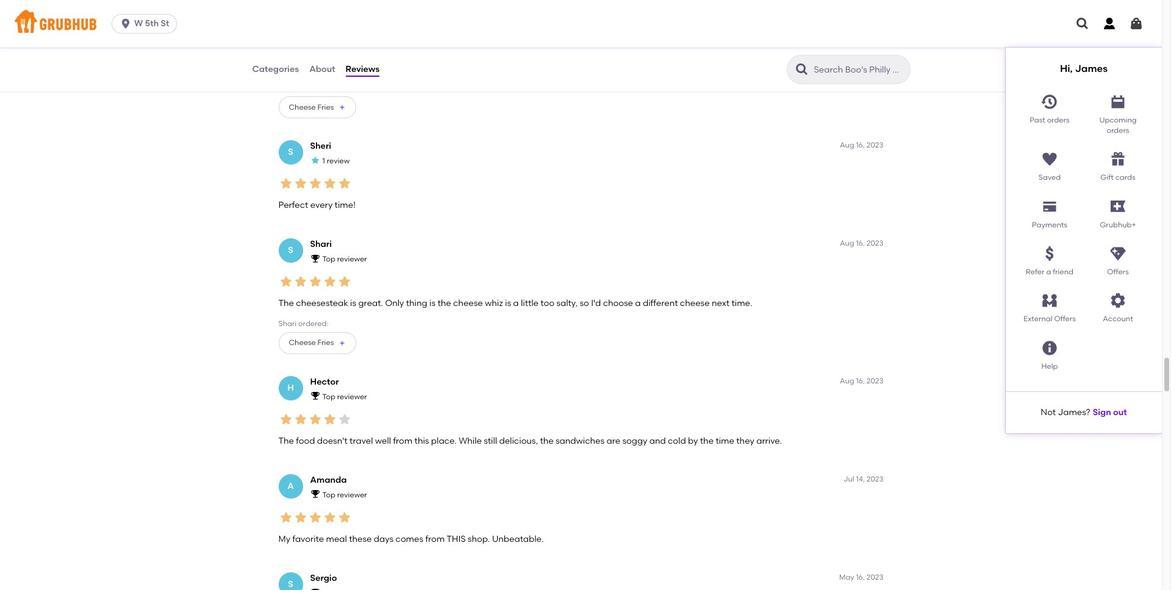 Task type: describe. For each thing, give the bounding box(es) containing it.
fries.
[[651, 50, 671, 61]]

review
[[327, 157, 350, 165]]

and right hot
[[439, 38, 455, 48]]

svg image for past orders
[[1042, 93, 1059, 110]]

of
[[381, 50, 389, 61]]

aug for arrive.
[[840, 377, 855, 386]]

time!
[[335, 200, 356, 211]]

wish
[[477, 50, 495, 61]]

1 is from the left
[[350, 299, 357, 309]]

svg image for gift cards
[[1110, 151, 1127, 168]]

actually
[[524, 50, 557, 61]]

cold
[[668, 436, 686, 447]]

s for shari
[[288, 246, 293, 256]]

0 vertical spatial fries
[[499, 38, 516, 48]]

1 vertical spatial they
[[737, 436, 755, 447]]

reviewer for amanda
[[337, 491, 367, 500]]

other
[[688, 50, 711, 61]]

thing
[[406, 299, 428, 309]]

ordering
[[832, 50, 867, 61]]

they'd
[[497, 50, 522, 61]]

plus icon image for jovan ordered:
[[339, 104, 346, 111]]

0 horizontal spatial still
[[484, 436, 498, 447]]

sheri
[[310, 141, 331, 152]]

0 horizontal spatial was
[[338, 38, 354, 48]]

choose
[[603, 299, 634, 309]]

3 is from the left
[[505, 299, 511, 309]]

1 aug 16, 2023 from the top
[[840, 141, 884, 150]]

saved link
[[1016, 146, 1085, 184]]

only
[[385, 299, 404, 309]]

cheese fries for shari
[[289, 339, 334, 348]]

top for shari
[[323, 255, 336, 264]]

1 vertical spatial i
[[472, 50, 475, 61]]

shari ordered:
[[279, 320, 329, 328]]

the cheesesteak is great. only thing is the cheese whiz is a little too salty, so i'd choose a different cheese next time.
[[279, 299, 753, 309]]

jul 14, 2023
[[844, 476, 884, 484]]

plus icon image for shari ordered:
[[339, 340, 346, 347]]

jul
[[844, 476, 855, 484]]

hi,
[[1061, 63, 1073, 74]]

1 horizontal spatial was
[[404, 38, 421, 48]]

s for sheri
[[288, 147, 293, 158]]

a
[[288, 482, 294, 492]]

may 16, 2023
[[840, 574, 884, 582]]

may
[[840, 574, 855, 582]]

well
[[375, 436, 391, 447]]

trophy icon image for shari
[[310, 254, 320, 264]]

2023 for my favorite meal these days comes from this shop. unbeatable.
[[867, 476, 884, 484]]

shari for shari
[[310, 240, 332, 250]]

the right "thing" on the bottom left
[[438, 299, 451, 309]]

upcoming orders
[[1100, 116, 1137, 135]]

top reviewer for hector
[[323, 393, 367, 401]]

shari for shari ordered:
[[279, 320, 297, 328]]

every
[[310, 200, 333, 211]]

main navigation navigation
[[0, 0, 1163, 434]]

fries for shari ordered:
[[318, 339, 334, 348]]

days
[[374, 535, 394, 545]]

top for hector
[[323, 393, 336, 401]]

cheese fries for jovan
[[289, 103, 334, 112]]

than
[[713, 50, 732, 61]]

16, for the cheesesteak is great. only thing is the cheese whiz is a little too salty, so i'd choose a different cheese next time.
[[857, 240, 865, 248]]

the food doesn't travel well from this place. while still delicious, the sandwiches are soggy and cold by the time they arrive.
[[279, 436, 783, 447]]

4 trophy icon image from the top
[[310, 588, 320, 591]]

perfect every time!
[[279, 200, 356, 211]]

gift cards
[[1101, 174, 1136, 182]]

grubhub plus flag logo image
[[1111, 201, 1126, 213]]

and up ordering
[[832, 38, 848, 48]]

orders for past orders
[[1048, 116, 1070, 124]]

w 5th st
[[134, 18, 169, 29]]

svg image for offers
[[1110, 245, 1127, 262]]

1 vertical spatial from
[[393, 436, 413, 447]]

sign out button
[[1093, 402, 1128, 424]]

are
[[607, 436, 621, 447]]

2023 for perfect every time!
[[867, 141, 884, 150]]

by
[[688, 436, 698, 447]]

1 review
[[323, 157, 350, 165]]

cheese left next
[[680, 299, 710, 309]]

offers inside button
[[1055, 315, 1076, 324]]

external offers
[[1024, 315, 1076, 324]]

whiz
[[485, 299, 503, 309]]

ordered: for shari ordered:
[[299, 320, 329, 328]]

a right the choose
[[636, 299, 641, 309]]

hot
[[423, 38, 437, 48]]

s for sergio
[[288, 580, 293, 590]]

a inside refer a friend button
[[1047, 268, 1052, 277]]

2 on from the left
[[623, 50, 633, 61]]

upcoming
[[1100, 116, 1137, 124]]

time
[[716, 436, 735, 447]]

still inside the sandwich was amazing. it was hot and fresh! the fries were warm and soggy from traveling, but still decent. i ordered cheese fries, and they gave me fries with a cup of cheese on the side. i wish they'd actually put the cheese on the fries.  but other than that, it was great! i'll be ordering again!
[[690, 38, 703, 48]]

james for hi,
[[1076, 63, 1108, 74]]

top reviewer for shari
[[323, 255, 367, 264]]

with
[[336, 50, 353, 61]]

about
[[310, 64, 335, 74]]

cheese down it
[[391, 50, 421, 61]]

grubhub+
[[1101, 221, 1137, 229]]

and up put
[[566, 38, 583, 48]]

top for amanda
[[323, 491, 336, 500]]

the up wish
[[482, 38, 497, 48]]

help button
[[1016, 335, 1085, 372]]

2023 for the food doesn't travel well from this place. while still delicious, the sandwiches are soggy and cold by the time they arrive.
[[867, 377, 884, 386]]

the for food
[[279, 436, 294, 447]]

16, for the food doesn't travel well from this place. while still delicious, the sandwiches are soggy and cold by the time they arrive.
[[857, 377, 865, 386]]

st
[[161, 18, 169, 29]]

svg image for w 5th st
[[120, 18, 132, 30]]

friend
[[1054, 268, 1074, 277]]

w
[[134, 18, 143, 29]]

sergio
[[310, 574, 337, 584]]

svg image for refer a friend
[[1042, 245, 1059, 262]]

gift cards link
[[1085, 146, 1153, 184]]

cheese for shari
[[289, 339, 316, 348]]

help
[[1042, 362, 1059, 371]]

cheese right put
[[591, 50, 621, 61]]

offers link
[[1085, 241, 1153, 278]]

cheese left 'whiz'
[[453, 299, 483, 309]]

from inside the sandwich was amazing. it was hot and fresh! the fries were warm and soggy from traveling, but still decent. i ordered cheese fries, and they gave me fries with a cup of cheese on the side. i wish they'd actually put the cheese on the fries.  but other than that, it was great! i'll be ordering again!
[[612, 38, 631, 48]]

grubhub+ button
[[1085, 193, 1153, 231]]

external offers button
[[1016, 288, 1085, 325]]

amazing.
[[356, 38, 395, 48]]

decent.
[[705, 38, 737, 48]]

sandwich
[[296, 38, 336, 48]]

delicious,
[[500, 436, 538, 447]]

5 2023 from the top
[[867, 574, 884, 582]]

but
[[674, 38, 688, 48]]

great!
[[781, 50, 806, 61]]

payments link
[[1016, 193, 1085, 231]]

soggy for from
[[585, 38, 610, 48]]

place.
[[431, 436, 457, 447]]

this
[[447, 535, 466, 545]]

refer
[[1027, 268, 1045, 277]]



Task type: locate. For each thing, give the bounding box(es) containing it.
orders inside past orders link
[[1048, 116, 1070, 124]]

2 aug 16, 2023 from the top
[[840, 240, 884, 248]]

svg image
[[1076, 16, 1091, 31], [1130, 16, 1144, 31], [120, 18, 132, 30], [1042, 93, 1059, 110], [1110, 293, 1127, 310]]

1 horizontal spatial from
[[426, 535, 445, 545]]

1 horizontal spatial offers
[[1108, 268, 1130, 277]]

1 vertical spatial james
[[1059, 408, 1087, 418]]

cheese fries button for jovan ordered:
[[279, 97, 357, 119]]

0 vertical spatial top
[[323, 255, 336, 264]]

2 reviewer from the top
[[337, 393, 367, 401]]

on down traveling, on the right top of the page
[[623, 50, 633, 61]]

3 s from the top
[[288, 580, 293, 590]]

svg image for help
[[1042, 340, 1059, 357]]

0 vertical spatial ordered:
[[302, 84, 333, 92]]

0 vertical spatial cheese fries button
[[279, 97, 357, 119]]

cheese down shari ordered:
[[289, 339, 316, 348]]

my favorite meal these days comes from this shop. unbeatable.
[[279, 535, 544, 545]]

2 cheese fries button from the top
[[279, 333, 357, 355]]

orders right past
[[1048, 116, 1070, 124]]

was right "it"
[[763, 50, 779, 61]]

2 vertical spatial s
[[288, 580, 293, 590]]

1 horizontal spatial i
[[739, 38, 741, 48]]

3 aug 16, 2023 from the top
[[840, 377, 884, 386]]

1 vertical spatial reviewer
[[337, 393, 367, 401]]

2 vertical spatial top
[[323, 491, 336, 500]]

sign
[[1093, 408, 1112, 418]]

fries up the 'about'
[[317, 50, 334, 61]]

3 aug from the top
[[840, 377, 855, 386]]

orders for upcoming orders
[[1107, 126, 1130, 135]]

i'll
[[808, 50, 817, 61]]

but
[[673, 50, 686, 61]]

shari down cheesesteak
[[279, 320, 297, 328]]

the sandwich was amazing. it was hot and fresh! the fries were warm and soggy from traveling, but still decent. i ordered cheese fries, and they gave me fries with a cup of cheese on the side. i wish they'd actually put the cheese on the fries.  but other than that, it was great! i'll be ordering again!
[[279, 38, 868, 73]]

plus icon image
[[339, 104, 346, 111], [339, 340, 346, 347]]

2023 for the cheesesteak is great. only thing is the cheese whiz is a little too salty, so i'd choose a different cheese next time.
[[867, 240, 884, 248]]

the
[[279, 38, 294, 48], [482, 38, 497, 48], [279, 299, 294, 309], [279, 436, 294, 447]]

james right the hi,
[[1076, 63, 1108, 74]]

svg image inside upcoming orders link
[[1110, 93, 1127, 110]]

1 vertical spatial offers
[[1055, 315, 1076, 324]]

cup
[[363, 50, 379, 61]]

svg image up payments
[[1042, 198, 1059, 215]]

that,
[[734, 50, 753, 61]]

1 s from the top
[[288, 147, 293, 158]]

shop.
[[468, 535, 490, 545]]

cheese up great!
[[778, 38, 808, 48]]

is right "thing" on the bottom left
[[430, 299, 436, 309]]

shari down every
[[310, 240, 332, 250]]

star icon image
[[310, 155, 320, 165], [279, 176, 293, 191], [293, 176, 308, 191], [308, 176, 323, 191], [323, 176, 337, 191], [337, 176, 352, 191], [279, 275, 293, 289], [293, 275, 308, 289], [308, 275, 323, 289], [323, 275, 337, 289], [337, 275, 352, 289], [279, 412, 293, 427], [293, 412, 308, 427], [308, 412, 323, 427], [323, 412, 337, 427], [337, 412, 352, 427], [279, 511, 293, 525], [293, 511, 308, 525], [308, 511, 323, 525], [323, 511, 337, 525], [337, 511, 352, 525]]

amanda
[[310, 476, 347, 486]]

trophy icon image down sergio
[[310, 588, 320, 591]]

0 vertical spatial cheese fries
[[289, 103, 334, 112]]

ordered: down the 'about'
[[302, 84, 333, 92]]

top down amanda
[[323, 491, 336, 500]]

soggy
[[585, 38, 610, 48], [623, 436, 648, 447]]

search icon image
[[795, 62, 810, 77]]

1 vertical spatial s
[[288, 246, 293, 256]]

traveling,
[[633, 38, 672, 48]]

plus icon image down reviews button in the left top of the page
[[339, 104, 346, 111]]

they up ordering
[[850, 38, 868, 48]]

1 cheese fries from the top
[[289, 103, 334, 112]]

james
[[1076, 63, 1108, 74], [1059, 408, 1087, 418]]

2 fries from the top
[[318, 339, 334, 348]]

trophy icon image for hector
[[310, 391, 320, 401]]

2 vertical spatial aug 16, 2023
[[840, 377, 884, 386]]

0 vertical spatial i
[[739, 38, 741, 48]]

cheesesteak
[[296, 299, 348, 309]]

2 cheese fries from the top
[[289, 339, 334, 348]]

2 vertical spatial reviewer
[[337, 491, 367, 500]]

2 horizontal spatial was
[[763, 50, 779, 61]]

reviewer up great.
[[337, 255, 367, 264]]

time.
[[732, 299, 753, 309]]

1 vertical spatial still
[[484, 436, 498, 447]]

0 horizontal spatial shari
[[279, 320, 297, 328]]

fries up they'd
[[499, 38, 516, 48]]

1 2023 from the top
[[867, 141, 884, 150]]

the down traveling, on the right top of the page
[[636, 50, 649, 61]]

the right the delicious, at the left of page
[[540, 436, 554, 447]]

unbeatable.
[[492, 535, 544, 545]]

1 horizontal spatial fries
[[499, 38, 516, 48]]

cheese down jovan ordered:
[[289, 103, 316, 112]]

svg image
[[1103, 16, 1118, 31], [1110, 93, 1127, 110], [1042, 151, 1059, 168], [1110, 151, 1127, 168], [1042, 198, 1059, 215], [1042, 245, 1059, 262], [1110, 245, 1127, 262], [1042, 340, 1059, 357]]

0 vertical spatial from
[[612, 38, 631, 48]]

1 16, from the top
[[857, 141, 865, 150]]

jovan
[[279, 84, 301, 92]]

top up cheesesteak
[[323, 255, 336, 264]]

fries,
[[810, 38, 830, 48]]

james right not
[[1059, 408, 1087, 418]]

categories button
[[252, 48, 300, 92]]

1 vertical spatial fries
[[318, 339, 334, 348]]

orders inside upcoming orders
[[1107, 126, 1130, 135]]

s
[[288, 147, 293, 158], [288, 246, 293, 256], [288, 580, 293, 590]]

1 vertical spatial orders
[[1107, 126, 1130, 135]]

1 cheese fries button from the top
[[279, 97, 357, 119]]

1 vertical spatial ordered:
[[299, 320, 329, 328]]

past orders link
[[1016, 88, 1085, 136]]

trophy icon image
[[310, 254, 320, 264], [310, 391, 320, 401], [310, 490, 320, 500], [310, 588, 320, 591]]

was right it
[[404, 38, 421, 48]]

different
[[643, 299, 678, 309]]

0 vertical spatial cheese
[[289, 103, 316, 112]]

1 top from the top
[[323, 255, 336, 264]]

svg image for account
[[1110, 293, 1127, 310]]

2 2023 from the top
[[867, 240, 884, 248]]

1 vertical spatial soggy
[[623, 436, 648, 447]]

1 plus icon image from the top
[[339, 104, 346, 111]]

put
[[559, 50, 574, 61]]

out
[[1114, 408, 1128, 418]]

the up shari ordered:
[[279, 299, 294, 309]]

2 top reviewer from the top
[[323, 393, 367, 401]]

3 2023 from the top
[[867, 377, 884, 386]]

cheese fries down shari ordered:
[[289, 339, 334, 348]]

offers up account link
[[1108, 268, 1130, 277]]

1 vertical spatial fries
[[317, 50, 334, 61]]

top down hector
[[323, 393, 336, 401]]

reviewer down amanda
[[337, 491, 367, 500]]

2 is from the left
[[430, 299, 436, 309]]

2 vertical spatial from
[[426, 535, 445, 545]]

4 16, from the top
[[857, 574, 865, 582]]

0 vertical spatial james
[[1076, 63, 1108, 74]]

2 aug from the top
[[840, 240, 855, 248]]

a left cup
[[355, 50, 361, 61]]

1 vertical spatial cheese fries
[[289, 339, 334, 348]]

1 horizontal spatial still
[[690, 38, 703, 48]]

while
[[459, 436, 482, 447]]

top reviewer for amanda
[[323, 491, 367, 500]]

1 horizontal spatial shari
[[310, 240, 332, 250]]

3 16, from the top
[[857, 377, 865, 386]]

i left wish
[[472, 50, 475, 61]]

reviews
[[346, 64, 380, 74]]

offers down partnership icon
[[1055, 315, 1076, 324]]

aug 16, 2023 for next
[[840, 240, 884, 248]]

1 trophy icon image from the top
[[310, 254, 320, 264]]

orders
[[1048, 116, 1070, 124], [1107, 126, 1130, 135]]

14,
[[857, 476, 865, 484]]

0 vertical spatial orders
[[1048, 116, 1070, 124]]

svg image inside past orders link
[[1042, 93, 1059, 110]]

2 cheese from the top
[[289, 339, 316, 348]]

2 vertical spatial top reviewer
[[323, 491, 367, 500]]

1
[[323, 157, 325, 165]]

next
[[712, 299, 730, 309]]

svg image up help
[[1042, 340, 1059, 357]]

top reviewer down amanda
[[323, 491, 367, 500]]

svg image up "hi, james"
[[1103, 16, 1118, 31]]

aug 16, 2023 for arrive.
[[840, 377, 884, 386]]

1 vertical spatial top
[[323, 393, 336, 401]]

it
[[397, 38, 402, 48]]

trophy icon image for amanda
[[310, 490, 320, 500]]

reviewer for shari
[[337, 255, 367, 264]]

favorite
[[293, 535, 324, 545]]

the right by
[[701, 436, 714, 447]]

partnership icon image
[[1042, 293, 1059, 310]]

3 top from the top
[[323, 491, 336, 500]]

shari
[[310, 240, 332, 250], [279, 320, 297, 328]]

still right while
[[484, 436, 498, 447]]

about button
[[309, 48, 336, 92]]

1 on from the left
[[423, 50, 434, 61]]

salty,
[[557, 299, 578, 309]]

reviewer down hector
[[337, 393, 367, 401]]

arrive.
[[757, 436, 783, 447]]

the down hot
[[436, 50, 449, 61]]

svg image inside help button
[[1042, 340, 1059, 357]]

orders down upcoming
[[1107, 126, 1130, 135]]

not
[[1041, 408, 1057, 418]]

1 vertical spatial aug 16, 2023
[[840, 240, 884, 248]]

jovan ordered:
[[279, 84, 333, 92]]

cheese for jovan
[[289, 103, 316, 112]]

3 top reviewer from the top
[[323, 491, 367, 500]]

and left cold in the right bottom of the page
[[650, 436, 666, 447]]

0 horizontal spatial on
[[423, 50, 434, 61]]

1 fries from the top
[[318, 103, 334, 112]]

svg image inside offers link
[[1110, 245, 1127, 262]]

cheese fries button down shari ordered:
[[279, 333, 357, 355]]

and
[[439, 38, 455, 48], [566, 38, 583, 48], [832, 38, 848, 48], [650, 436, 666, 447]]

soggy right are at the right of the page
[[623, 436, 648, 447]]

0 vertical spatial soggy
[[585, 38, 610, 48]]

0 horizontal spatial from
[[393, 436, 413, 447]]

svg image for payments
[[1042, 198, 1059, 215]]

the right put
[[576, 50, 589, 61]]

svg image for upcoming orders
[[1110, 93, 1127, 110]]

still up other
[[690, 38, 703, 48]]

so
[[580, 299, 589, 309]]

hector
[[310, 377, 339, 388]]

the for cheesesteak
[[279, 299, 294, 309]]

these
[[349, 535, 372, 545]]

little
[[521, 299, 539, 309]]

1 horizontal spatial on
[[623, 50, 633, 61]]

fresh!
[[457, 38, 480, 48]]

fries for jovan ordered:
[[318, 103, 334, 112]]

5th
[[145, 18, 159, 29]]

svg image up upcoming
[[1110, 93, 1127, 110]]

3 reviewer from the top
[[337, 491, 367, 500]]

cheese fries button
[[279, 97, 357, 119], [279, 333, 357, 355]]

on
[[423, 50, 434, 61], [623, 50, 633, 61]]

0 horizontal spatial offers
[[1055, 315, 1076, 324]]

travel
[[350, 436, 373, 447]]

it
[[755, 50, 761, 61]]

s down perfect
[[288, 246, 293, 256]]

2 trophy icon image from the top
[[310, 391, 320, 401]]

the up gave at the top left of page
[[279, 38, 294, 48]]

1 reviewer from the top
[[337, 255, 367, 264]]

the left food
[[279, 436, 294, 447]]

my
[[279, 535, 291, 545]]

3 trophy icon image from the top
[[310, 490, 320, 500]]

i up 'that,'
[[739, 38, 741, 48]]

i'd
[[591, 299, 601, 309]]

0 vertical spatial offers
[[1108, 268, 1130, 277]]

2 s from the top
[[288, 246, 293, 256]]

1 horizontal spatial soggy
[[623, 436, 648, 447]]

great.
[[359, 299, 383, 309]]

0 vertical spatial top reviewer
[[323, 255, 367, 264]]

0 vertical spatial aug
[[840, 141, 855, 150]]

svg image inside saved link
[[1042, 151, 1059, 168]]

svg image inside gift cards link
[[1110, 151, 1127, 168]]

james for not
[[1059, 408, 1087, 418]]

1 aug from the top
[[840, 141, 855, 150]]

trophy icon image up cheesesteak
[[310, 254, 320, 264]]

0 vertical spatial they
[[850, 38, 868, 48]]

0 vertical spatial shari
[[310, 240, 332, 250]]

1 horizontal spatial they
[[850, 38, 868, 48]]

account
[[1104, 315, 1134, 324]]

they inside the sandwich was amazing. it was hot and fresh! the fries were warm and soggy from traveling, but still decent. i ordered cheese fries, and they gave me fries with a cup of cheese on the side. i wish they'd actually put the cheese on the fries.  but other than that, it was great! i'll be ordering again!
[[850, 38, 868, 48]]

warm
[[541, 38, 564, 48]]

trophy icon image down hector
[[310, 391, 320, 401]]

1 horizontal spatial is
[[430, 299, 436, 309]]

a right refer
[[1047, 268, 1052, 277]]

past
[[1030, 116, 1046, 124]]

svg image down grubhub+
[[1110, 245, 1127, 262]]

0 vertical spatial plus icon image
[[339, 104, 346, 111]]

1 vertical spatial top reviewer
[[323, 393, 367, 401]]

hi, james
[[1061, 63, 1108, 74]]

2 16, from the top
[[857, 240, 865, 248]]

svg image up refer a friend
[[1042, 245, 1059, 262]]

a inside the sandwich was amazing. it was hot and fresh! the fries were warm and soggy from traveling, but still decent. i ordered cheese fries, and they gave me fries with a cup of cheese on the side. i wish they'd actually put the cheese on the fries.  but other than that, it was great! i'll be ordering again!
[[355, 50, 361, 61]]

fries down shari ordered:
[[318, 339, 334, 348]]

cheese fries down jovan ordered:
[[289, 103, 334, 112]]

plus icon image up hector
[[339, 340, 346, 347]]

reviewer for hector
[[337, 393, 367, 401]]

trophy icon image down amanda
[[310, 490, 320, 500]]

2 horizontal spatial is
[[505, 299, 511, 309]]

a left little
[[514, 299, 519, 309]]

?
[[1087, 408, 1091, 418]]

0 vertical spatial reviewer
[[337, 255, 367, 264]]

0 horizontal spatial i
[[472, 50, 475, 61]]

4 2023 from the top
[[867, 476, 884, 484]]

s left sheri
[[288, 147, 293, 158]]

0 horizontal spatial is
[[350, 299, 357, 309]]

again!
[[279, 63, 305, 73]]

0 vertical spatial s
[[288, 147, 293, 158]]

account link
[[1085, 288, 1153, 325]]

was up with
[[338, 38, 354, 48]]

cheese fries button down jovan ordered:
[[279, 97, 357, 119]]

fries down jovan ordered:
[[318, 103, 334, 112]]

0 vertical spatial aug 16, 2023
[[840, 141, 884, 150]]

s left sergio
[[288, 580, 293, 590]]

past orders
[[1030, 116, 1070, 124]]

on down hot
[[423, 50, 434, 61]]

ordered: for jovan ordered:
[[302, 84, 333, 92]]

2 plus icon image from the top
[[339, 340, 346, 347]]

1 vertical spatial shari
[[279, 320, 297, 328]]

soggy right warm
[[585, 38, 610, 48]]

categories
[[252, 64, 299, 74]]

0 horizontal spatial they
[[737, 436, 755, 447]]

0 horizontal spatial orders
[[1048, 116, 1070, 124]]

1 top reviewer from the top
[[323, 255, 367, 264]]

upcoming orders link
[[1085, 88, 1153, 136]]

1 horizontal spatial orders
[[1107, 126, 1130, 135]]

1 vertical spatial cheese
[[289, 339, 316, 348]]

1 vertical spatial cheese fries button
[[279, 333, 357, 355]]

soggy for and
[[623, 436, 648, 447]]

comes
[[396, 535, 424, 545]]

top reviewer down hector
[[323, 393, 367, 401]]

the for sandwich
[[279, 38, 294, 48]]

ordered: down cheesesteak
[[299, 320, 329, 328]]

16, for perfect every time!
[[857, 141, 865, 150]]

top reviewer up cheesesteak
[[323, 255, 367, 264]]

is left great.
[[350, 299, 357, 309]]

1 vertical spatial plus icon image
[[339, 340, 346, 347]]

w 5th st button
[[112, 14, 182, 34]]

cheese
[[289, 103, 316, 112], [289, 339, 316, 348]]

1 cheese from the top
[[289, 103, 316, 112]]

aug for next
[[840, 240, 855, 248]]

0 vertical spatial still
[[690, 38, 703, 48]]

perfect
[[279, 200, 308, 211]]

is right 'whiz'
[[505, 299, 511, 309]]

2 vertical spatial aug
[[840, 377, 855, 386]]

were
[[518, 38, 539, 48]]

gift
[[1101, 174, 1114, 182]]

0 vertical spatial fries
[[318, 103, 334, 112]]

svg image for saved
[[1042, 151, 1059, 168]]

svg image up saved on the right of page
[[1042, 151, 1059, 168]]

cheese fries button for shari ordered:
[[279, 333, 357, 355]]

cheese fries
[[289, 103, 334, 112], [289, 339, 334, 348]]

svg image inside w 5th st button
[[120, 18, 132, 30]]

Search Boo's Philly Cheesesteaks (Silverlake) search field
[[813, 64, 907, 76]]

2 horizontal spatial from
[[612, 38, 631, 48]]

they right time
[[737, 436, 755, 447]]

svg image inside refer a friend button
[[1042, 245, 1059, 262]]

soggy inside the sandwich was amazing. it was hot and fresh! the fries were warm and soggy from traveling, but still decent. i ordered cheese fries, and they gave me fries with a cup of cheese on the side. i wish they'd actually put the cheese on the fries.  but other than that, it was great! i'll be ordering again!
[[585, 38, 610, 48]]

0 horizontal spatial fries
[[317, 50, 334, 61]]

svg image inside account link
[[1110, 293, 1127, 310]]

0 horizontal spatial soggy
[[585, 38, 610, 48]]

they
[[850, 38, 868, 48], [737, 436, 755, 447]]

svg image inside payments link
[[1042, 198, 1059, 215]]

sandwiches
[[556, 436, 605, 447]]

2 top from the top
[[323, 393, 336, 401]]

ordered:
[[302, 84, 333, 92], [299, 320, 329, 328]]

svg image up gift cards in the right top of the page
[[1110, 151, 1127, 168]]

1 vertical spatial aug
[[840, 240, 855, 248]]



Task type: vqa. For each thing, say whether or not it's contained in the screenshot.
Roasted Beet Salad Image
no



